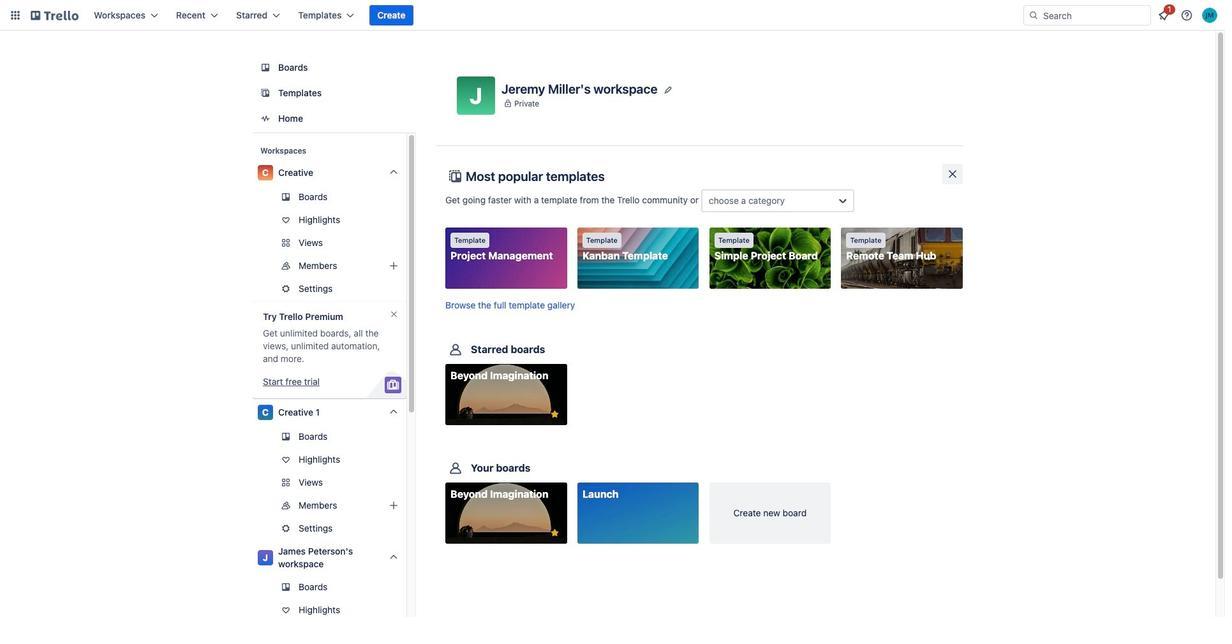 Task type: locate. For each thing, give the bounding box(es) containing it.
click to unstar this board. it will be removed from your starred list. image
[[549, 409, 561, 421], [549, 528, 561, 540]]

forward image
[[404, 258, 419, 274], [404, 475, 419, 491]]

add image
[[386, 258, 401, 274]]

search image
[[1029, 10, 1039, 20]]

1 vertical spatial forward image
[[404, 475, 419, 491]]

1 vertical spatial click to unstar this board. it will be removed from your starred list. image
[[549, 528, 561, 540]]

2 forward image from the top
[[404, 281, 419, 297]]

1 click to unstar this board. it will be removed from your starred list. image from the top
[[549, 409, 561, 421]]

1 forward image from the top
[[404, 236, 419, 251]]

forward image
[[404, 236, 419, 251], [404, 281, 419, 297], [404, 498, 419, 514], [404, 521, 419, 537]]

1 notification image
[[1157, 8, 1172, 23]]

template board image
[[258, 86, 273, 101]]

0 vertical spatial forward image
[[404, 258, 419, 274]]

0 vertical spatial click to unstar this board. it will be removed from your starred list. image
[[549, 409, 561, 421]]

add image
[[386, 498, 401, 514]]



Task type: vqa. For each thing, say whether or not it's contained in the screenshot.
With inside Unlimited automations Create powerful board automations and actions for your Workspace, with no coding required.
no



Task type: describe. For each thing, give the bounding box(es) containing it.
board image
[[258, 60, 273, 75]]

1 forward image from the top
[[404, 258, 419, 274]]

home image
[[258, 111, 273, 126]]

2 click to unstar this board. it will be removed from your starred list. image from the top
[[549, 528, 561, 540]]

primary element
[[0, 0, 1225, 31]]

3 forward image from the top
[[404, 498, 419, 514]]

Search field
[[1024, 5, 1151, 26]]

jeremy miller (jeremymiller198) image
[[1202, 8, 1218, 23]]

2 forward image from the top
[[404, 475, 419, 491]]

back to home image
[[31, 5, 79, 26]]

4 forward image from the top
[[404, 521, 419, 537]]

open information menu image
[[1181, 9, 1194, 22]]



